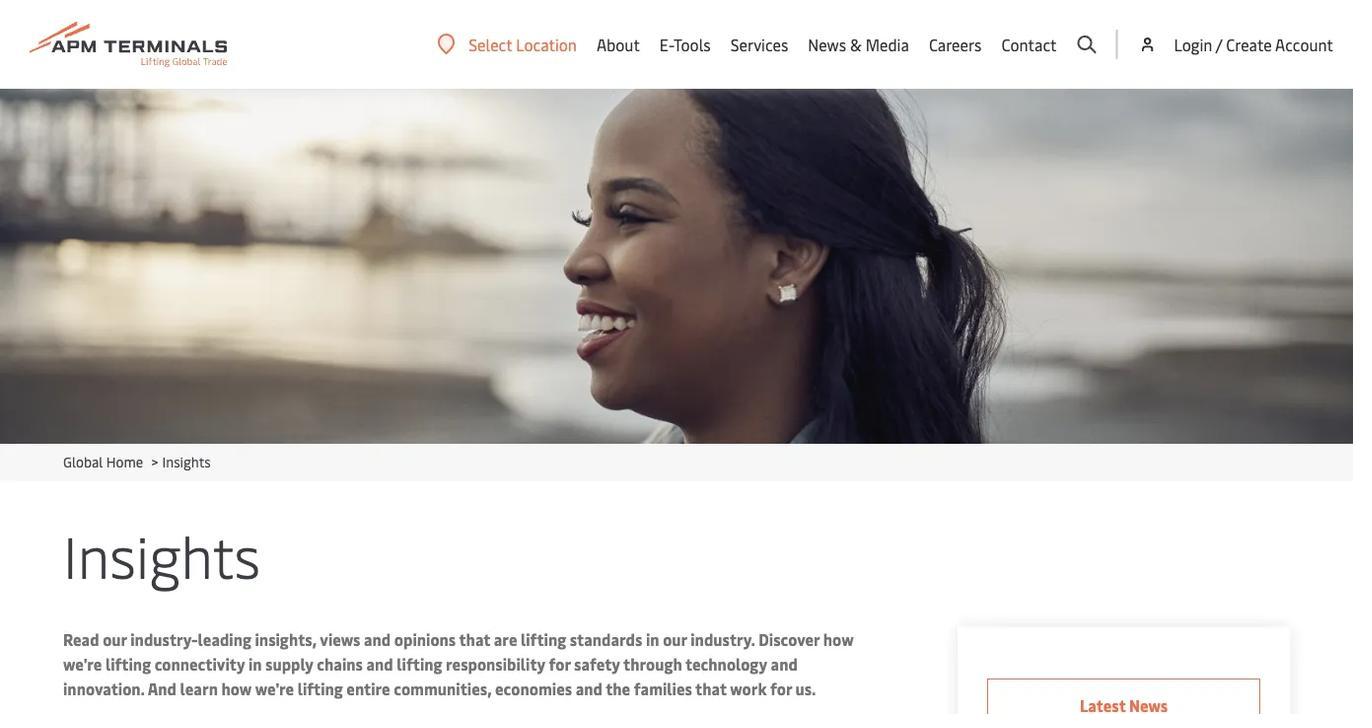 Task type: vqa. For each thing, say whether or not it's contained in the screenshot.
the Chile
no



Task type: describe. For each thing, give the bounding box(es) containing it.
1 horizontal spatial for
[[770, 678, 792, 699]]

lifting down chains on the bottom left
[[298, 678, 343, 699]]

e-tools
[[660, 34, 711, 55]]

lifting down opinions on the bottom
[[397, 654, 442, 675]]

read
[[63, 629, 99, 650]]

0 vertical spatial that
[[459, 629, 490, 650]]

careers
[[929, 34, 982, 55]]

through
[[623, 654, 682, 675]]

learn
[[180, 678, 218, 699]]

0 vertical spatial how
[[823, 629, 854, 650]]

responsibility
[[446, 654, 545, 675]]

insights image
[[0, 89, 1353, 444]]

us.
[[796, 678, 816, 699]]

standards
[[570, 629, 643, 650]]

1 vertical spatial insights
[[63, 515, 261, 593]]

industry-
[[130, 629, 198, 650]]

leading
[[198, 629, 251, 650]]

0 horizontal spatial in
[[248, 654, 262, 675]]

services button
[[731, 0, 788, 89]]

2 our from the left
[[663, 629, 687, 650]]

0 horizontal spatial for
[[549, 654, 571, 675]]

read our industry-leading insights, views and opinions that are lifting standards in our industry. discover how we're lifting connectivity in supply chains and lifting responsibility for safety through technology and innovation. and learn how we're lifting entire communities, economies and the families that work for us.
[[63, 629, 854, 699]]

location
[[516, 34, 577, 55]]

are
[[494, 629, 517, 650]]

industry.
[[691, 629, 755, 650]]

families
[[634, 678, 692, 699]]

safety
[[574, 654, 620, 675]]

login
[[1174, 34, 1213, 55]]

tools
[[674, 34, 711, 55]]

views
[[320, 629, 360, 650]]

0 vertical spatial insights
[[162, 452, 211, 471]]

global home > insights
[[63, 452, 211, 471]]

contact button
[[1002, 0, 1057, 89]]

economies
[[495, 678, 572, 699]]

global home link
[[63, 452, 143, 471]]

news
[[808, 34, 846, 55]]

1 our from the left
[[103, 629, 127, 650]]

about
[[597, 34, 640, 55]]

discover
[[759, 629, 820, 650]]

select
[[469, 34, 512, 55]]

innovation.
[[63, 678, 145, 699]]

opinions
[[394, 629, 456, 650]]

and up the entire at the bottom left
[[366, 654, 393, 675]]

chains
[[317, 654, 363, 675]]

services
[[731, 34, 788, 55]]

and right 'views'
[[364, 629, 391, 650]]



Task type: locate. For each thing, give the bounding box(es) containing it.
account
[[1276, 34, 1334, 55]]

about button
[[597, 0, 640, 89]]

0 horizontal spatial our
[[103, 629, 127, 650]]

in
[[646, 629, 660, 650], [248, 654, 262, 675]]

supply
[[265, 654, 313, 675]]

select location
[[469, 34, 577, 55]]

we're
[[63, 654, 102, 675], [255, 678, 294, 699]]

1 horizontal spatial our
[[663, 629, 687, 650]]

in up through
[[646, 629, 660, 650]]

1 vertical spatial how
[[221, 678, 252, 699]]

we're down supply at left bottom
[[255, 678, 294, 699]]

how
[[823, 629, 854, 650], [221, 678, 252, 699]]

select location button
[[437, 33, 577, 55]]

/
[[1216, 34, 1223, 55]]

1 horizontal spatial how
[[823, 629, 854, 650]]

communities,
[[394, 678, 492, 699]]

&
[[850, 34, 862, 55]]

1 vertical spatial for
[[770, 678, 792, 699]]

home
[[106, 452, 143, 471]]

global
[[63, 452, 103, 471]]

lifting
[[521, 629, 566, 650], [105, 654, 151, 675], [397, 654, 442, 675], [298, 678, 343, 699]]

and down discover
[[771, 654, 798, 675]]

lifting right are
[[521, 629, 566, 650]]

how right discover
[[823, 629, 854, 650]]

that
[[459, 629, 490, 650], [696, 678, 727, 699]]

0 vertical spatial for
[[549, 654, 571, 675]]

e-
[[660, 34, 674, 55]]

technology
[[686, 654, 767, 675]]

entire
[[347, 678, 390, 699]]

1 vertical spatial that
[[696, 678, 727, 699]]

e-tools button
[[660, 0, 711, 89]]

news & media
[[808, 34, 909, 55]]

insights,
[[255, 629, 317, 650]]

insights up 'industry-'
[[63, 515, 261, 593]]

insights right >
[[162, 452, 211, 471]]

0 horizontal spatial we're
[[63, 654, 102, 675]]

we're down read
[[63, 654, 102, 675]]

careers button
[[929, 0, 982, 89]]

for
[[549, 654, 571, 675], [770, 678, 792, 699]]

our
[[103, 629, 127, 650], [663, 629, 687, 650]]

for up economies
[[549, 654, 571, 675]]

1 vertical spatial in
[[248, 654, 262, 675]]

and
[[148, 678, 177, 699]]

login / create account
[[1174, 34, 1334, 55]]

contact
[[1002, 34, 1057, 55]]

our right read
[[103, 629, 127, 650]]

1 horizontal spatial that
[[696, 678, 727, 699]]

news & media button
[[808, 0, 909, 89]]

work
[[730, 678, 767, 699]]

insights
[[162, 452, 211, 471], [63, 515, 261, 593]]

the
[[606, 678, 630, 699]]

in left supply at left bottom
[[248, 654, 262, 675]]

0 vertical spatial in
[[646, 629, 660, 650]]

connectivity
[[155, 654, 245, 675]]

our up through
[[663, 629, 687, 650]]

>
[[151, 452, 158, 471]]

lifting up innovation.
[[105, 654, 151, 675]]

media
[[866, 34, 909, 55]]

0 horizontal spatial that
[[459, 629, 490, 650]]

1 vertical spatial we're
[[255, 678, 294, 699]]

0 vertical spatial we're
[[63, 654, 102, 675]]

that down technology
[[696, 678, 727, 699]]

0 horizontal spatial how
[[221, 678, 252, 699]]

and
[[364, 629, 391, 650], [366, 654, 393, 675], [771, 654, 798, 675], [576, 678, 603, 699]]

1 horizontal spatial we're
[[255, 678, 294, 699]]

that left are
[[459, 629, 490, 650]]

how right learn at the left bottom of the page
[[221, 678, 252, 699]]

1 horizontal spatial in
[[646, 629, 660, 650]]

login / create account link
[[1138, 0, 1334, 89]]

and down safety
[[576, 678, 603, 699]]

create
[[1226, 34, 1272, 55]]

for left us.
[[770, 678, 792, 699]]



